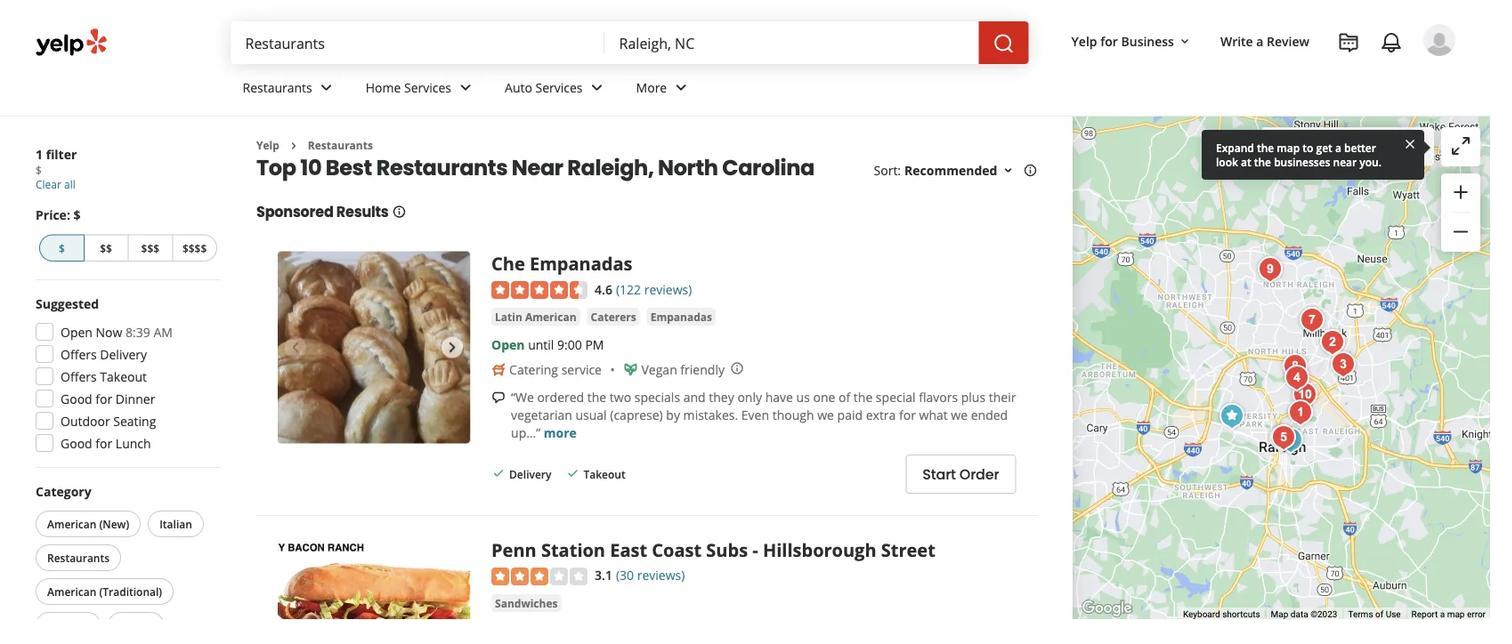 Task type: vqa. For each thing, say whether or not it's contained in the screenshot.
Notifications icon
yes



Task type: describe. For each thing, give the bounding box(es) containing it.
only
[[738, 389, 762, 406]]

american inside "button"
[[525, 310, 577, 324]]

$$$$ button
[[172, 235, 217, 262]]

vegetarian
[[511, 407, 572, 424]]

4.6 star rating image
[[492, 282, 588, 299]]

expand
[[1217, 140, 1255, 155]]

none field find
[[245, 33, 591, 53]]

zoom in image
[[1451, 182, 1472, 203]]

1 horizontal spatial group
[[1442, 174, 1481, 252]]

0 vertical spatial restaurants link
[[228, 64, 352, 116]]

restaurants right 16 chevron right v2 icon
[[308, 138, 373, 153]]

specials
[[635, 389, 680, 406]]

even
[[742, 407, 770, 424]]

4.6 link
[[595, 279, 613, 298]]

offers delivery
[[61, 346, 147, 363]]

latin
[[495, 310, 523, 324]]

italian button
[[148, 511, 204, 538]]

write a review link
[[1214, 25, 1317, 57]]

$$ button
[[84, 235, 128, 262]]

aggie's grill station image
[[1326, 347, 1362, 383]]

service
[[562, 361, 602, 378]]

restaurants button
[[36, 545, 121, 572]]

start order
[[923, 465, 1000, 485]]

penn station east coast subs - hillsborough street image
[[1215, 399, 1251, 435]]

greg r. image
[[1424, 24, 1456, 56]]

clear all link
[[36, 177, 75, 192]]

street
[[881, 538, 936, 562]]

raleigh,
[[568, 153, 654, 182]]

now
[[96, 324, 122, 341]]

outdoor seating
[[61, 413, 156, 430]]

mami's image
[[1280, 361, 1316, 396]]

start
[[923, 465, 956, 485]]

by
[[666, 407, 680, 424]]

16 chevron down v2 image
[[1001, 164, 1016, 178]]

16 checkmark v2 image for takeout
[[566, 467, 580, 481]]

sort:
[[874, 162, 901, 179]]

(30 reviews) link
[[616, 566, 685, 585]]

services for auto services
[[536, 79, 583, 96]]

search as map moves
[[1298, 139, 1424, 156]]

caterers button
[[587, 308, 640, 326]]

look
[[1217, 155, 1239, 169]]

sponsored
[[256, 202, 334, 222]]

che
[[492, 252, 525, 276]]

their
[[989, 389, 1017, 406]]

good for lunch
[[61, 435, 151, 452]]

for inside "we ordered the two specials and they only have us one of the special flavors plus their vegetarian usual (caprese) by mistakes. even though we paid extra for what we ended up…"
[[899, 407, 916, 424]]

usual
[[576, 407, 607, 424]]

more
[[636, 79, 667, 96]]

$$$$
[[183, 241, 207, 256]]

a inside expand the map to get a better look at the businesses near you.
[[1336, 140, 1342, 155]]

previous image
[[285, 337, 306, 358]]

empanadas inside empanadas button
[[651, 310, 712, 324]]

penn station east coast subs - hillsborough street
[[492, 538, 936, 562]]

one
[[814, 389, 836, 406]]

google image
[[1078, 598, 1137, 621]]

plus
[[962, 389, 986, 406]]

dinner
[[116, 391, 155, 407]]

the optimist image
[[1284, 395, 1319, 431]]

map for to
[[1277, 140, 1300, 155]]

open for open until 9:00 pm
[[492, 336, 525, 353]]

empanadas link
[[647, 308, 716, 326]]

saltwater seafood & fry shack image
[[1288, 378, 1324, 413]]

you.
[[1360, 155, 1382, 169]]

start order link
[[906, 455, 1017, 494]]

yelp for business
[[1072, 32, 1175, 49]]

(122 reviews)
[[616, 281, 692, 298]]

as
[[1340, 139, 1353, 156]]

price:
[[36, 207, 70, 224]]

3.1
[[595, 567, 613, 584]]

yelp for yelp link
[[256, 138, 280, 153]]

outdoor
[[61, 413, 110, 430]]

16 info v2 image
[[392, 205, 407, 219]]

keyboard shortcuts
[[1184, 610, 1261, 620]]

open until 9:00 pm
[[492, 336, 604, 353]]

write
[[1221, 32, 1254, 49]]

1 horizontal spatial of
[[1376, 610, 1384, 620]]

restaurants up 16 info v2 icon
[[376, 153, 508, 182]]

price: $
[[36, 207, 81, 224]]

search image
[[994, 33, 1015, 54]]

chilango's restaurant image
[[1316, 325, 1351, 361]]

expand the map to get a better look at the businesses near you.
[[1217, 140, 1382, 169]]

10
[[300, 153, 322, 182]]

clean eatz - raleigh image
[[1253, 252, 1289, 288]]

home
[[366, 79, 401, 96]]

16 catering v2 image
[[492, 363, 506, 377]]

reviews) for empanadas
[[645, 281, 692, 298]]

for for lunch
[[96, 435, 112, 452]]

(122 reviews) link
[[616, 279, 692, 298]]

up…"
[[511, 424, 541, 441]]

extra
[[866, 407, 896, 424]]

user actions element
[[1058, 22, 1481, 132]]

3.1 link
[[595, 566, 613, 585]]

1 we from the left
[[818, 407, 834, 424]]

ended
[[971, 407, 1008, 424]]

notifications image
[[1381, 32, 1403, 53]]

offers for offers delivery
[[61, 346, 97, 363]]

good for good for dinner
[[61, 391, 92, 407]]

(caprese)
[[610, 407, 663, 424]]

recommended button
[[905, 162, 1016, 179]]

che empanadas
[[492, 252, 633, 276]]

business
[[1122, 32, 1175, 49]]

review
[[1267, 32, 1310, 49]]

empanadas button
[[647, 308, 716, 326]]

catering service
[[509, 361, 602, 378]]

coast
[[652, 538, 702, 562]]

category group
[[32, 483, 221, 621]]

american (new)
[[47, 517, 129, 532]]

map region
[[910, 45, 1492, 621]]

yelp for yelp for business
[[1072, 32, 1098, 49]]

caterers link
[[587, 308, 640, 326]]

business categories element
[[228, 64, 1456, 116]]

map for moves
[[1356, 139, 1383, 156]]

recommended
[[905, 162, 998, 179]]

though
[[773, 407, 815, 424]]

they
[[709, 389, 735, 406]]

-
[[753, 538, 759, 562]]

moves
[[1386, 139, 1424, 156]]

open now 8:39 am
[[61, 324, 173, 341]]



Task type: locate. For each thing, give the bounding box(es) containing it.
none field up business categories element on the top of page
[[619, 33, 965, 53]]

delivery
[[100, 346, 147, 363], [509, 467, 552, 482]]

1 horizontal spatial $
[[59, 241, 65, 256]]

2 horizontal spatial a
[[1441, 610, 1446, 620]]

offers up the offers takeout
[[61, 346, 97, 363]]

italian
[[160, 517, 192, 532]]

1 vertical spatial takeout
[[584, 467, 626, 482]]

open up '16 catering v2' image at the left of the page
[[492, 336, 525, 353]]

0 horizontal spatial services
[[404, 79, 452, 96]]

info icon image
[[730, 362, 745, 376], [730, 362, 745, 376]]

$$$
[[141, 241, 160, 256]]

vegan
[[642, 361, 678, 378]]

0 vertical spatial a
[[1257, 32, 1264, 49]]

we down one
[[818, 407, 834, 424]]

$ down the price: $
[[59, 241, 65, 256]]

$ inside the 1 filter $ clear all
[[36, 163, 42, 178]]

report
[[1412, 610, 1439, 620]]

american inside button
[[47, 517, 97, 532]]

©2023
[[1311, 610, 1338, 620]]

american inside button
[[47, 585, 97, 599]]

good up 'outdoor'
[[61, 391, 92, 407]]

1 16 checkmark v2 image from the left
[[492, 467, 506, 481]]

pm
[[585, 336, 604, 353]]

0 horizontal spatial yelp
[[256, 138, 280, 153]]

empanadas
[[530, 252, 633, 276], [651, 310, 712, 324]]

map inside expand the map to get a better look at the businesses near you.
[[1277, 140, 1300, 155]]

map for error
[[1448, 610, 1465, 620]]

0 horizontal spatial a
[[1257, 32, 1264, 49]]

restaurants link right 16 chevron right v2 icon
[[308, 138, 373, 153]]

None search field
[[231, 21, 1033, 64]]

16 checkmark v2 image down more
[[566, 467, 580, 481]]

a for report
[[1441, 610, 1446, 620]]

none field up home services
[[245, 33, 591, 53]]

0 horizontal spatial delivery
[[100, 346, 147, 363]]

the
[[1257, 140, 1275, 155], [1255, 155, 1272, 169], [588, 389, 607, 406], [854, 389, 873, 406]]

seating
[[113, 413, 156, 430]]

1 vertical spatial reviews)
[[637, 567, 685, 584]]

24 chevron down v2 image for home services
[[455, 77, 477, 98]]

for
[[1101, 32, 1118, 49], [96, 391, 112, 407], [899, 407, 916, 424], [96, 435, 112, 452]]

search
[[1298, 139, 1337, 156]]

1 vertical spatial restaurants link
[[308, 138, 373, 153]]

for down the offers takeout
[[96, 391, 112, 407]]

1 vertical spatial a
[[1336, 140, 1342, 155]]

services for home services
[[404, 79, 452, 96]]

caterers
[[591, 310, 637, 324]]

2 horizontal spatial map
[[1448, 610, 1465, 620]]

2 24 chevron down v2 image from the left
[[586, 77, 608, 98]]

services right auto
[[536, 79, 583, 96]]

1 vertical spatial offers
[[61, 368, 97, 385]]

for for business
[[1101, 32, 1118, 49]]

good for dinner
[[61, 391, 155, 407]]

more link
[[622, 64, 706, 116]]

terms
[[1349, 610, 1374, 620]]

keyboard shortcuts button
[[1184, 609, 1261, 621]]

1 vertical spatial $
[[73, 207, 81, 224]]

map
[[1356, 139, 1383, 156], [1277, 140, 1300, 155], [1448, 610, 1465, 620]]

group
[[1442, 174, 1481, 252], [30, 295, 221, 458]]

american down category on the left bottom of page
[[47, 517, 97, 532]]

price: $ group
[[36, 206, 221, 265]]

(30
[[616, 567, 634, 584]]

best
[[326, 153, 372, 182]]

$ inside button
[[59, 241, 65, 256]]

good down 'outdoor'
[[61, 435, 92, 452]]

catering
[[509, 361, 558, 378]]

reviews) up empanadas link
[[645, 281, 692, 298]]

for down outdoor seating
[[96, 435, 112, 452]]

1 horizontal spatial che empanadas image
[[1274, 423, 1309, 459]]

projects image
[[1339, 32, 1360, 53]]

1 horizontal spatial takeout
[[584, 467, 626, 482]]

1 vertical spatial slideshow element
[[278, 538, 470, 621]]

terms of use link
[[1349, 610, 1401, 620]]

0 vertical spatial reviews)
[[645, 281, 692, 298]]

16 checkmark v2 image
[[492, 467, 506, 481], [566, 467, 580, 481]]

16 chevron down v2 image
[[1178, 34, 1192, 49]]

a right get
[[1336, 140, 1342, 155]]

3 24 chevron down v2 image from the left
[[671, 77, 692, 98]]

yelp for business button
[[1065, 25, 1200, 57]]

24 chevron down v2 image
[[316, 77, 337, 98]]

0 horizontal spatial 16 checkmark v2 image
[[492, 467, 506, 481]]

24 chevron down v2 image inside home services link
[[455, 77, 477, 98]]

suggested
[[36, 295, 99, 312]]

1 24 chevron down v2 image from the left
[[455, 77, 477, 98]]

0 vertical spatial empanadas
[[530, 252, 633, 276]]

24 chevron down v2 image for auto services
[[586, 77, 608, 98]]

0 vertical spatial good
[[61, 391, 92, 407]]

2 we from the left
[[951, 407, 968, 424]]

restaurants left 24 chevron down v2 image
[[243, 79, 312, 96]]

group containing suggested
[[30, 295, 221, 458]]

offers takeout
[[61, 368, 147, 385]]

1 vertical spatial group
[[30, 295, 221, 458]]

16 checkmark v2 image for delivery
[[492, 467, 506, 481]]

1 vertical spatial american
[[47, 517, 97, 532]]

1 horizontal spatial we
[[951, 407, 968, 424]]

16 checkmark v2 image down 16 speech v2 image
[[492, 467, 506, 481]]

1 horizontal spatial map
[[1356, 139, 1383, 156]]

$ down 1
[[36, 163, 42, 178]]

mistakes.
[[684, 407, 738, 424]]

2 horizontal spatial 24 chevron down v2 image
[[671, 77, 692, 98]]

1 horizontal spatial 16 checkmark v2 image
[[566, 467, 580, 481]]

0 horizontal spatial group
[[30, 295, 221, 458]]

16 info v2 image
[[1024, 164, 1038, 178]]

sandwiches
[[495, 596, 558, 611]]

home services link
[[352, 64, 491, 116]]

1 none field from the left
[[245, 33, 591, 53]]

station
[[541, 538, 606, 562]]

che empanadas link
[[492, 252, 633, 276]]

2 offers from the top
[[61, 368, 97, 385]]

0 vertical spatial slideshow element
[[278, 252, 470, 444]]

us
[[797, 389, 810, 406]]

$
[[36, 163, 42, 178], [73, 207, 81, 224], [59, 241, 65, 256]]

0 vertical spatial $
[[36, 163, 42, 178]]

next image
[[442, 337, 463, 358]]

expand the map to get a better look at the businesses near you. tooltip
[[1202, 130, 1425, 180]]

24 chevron down v2 image for more
[[671, 77, 692, 98]]

restaurants inside business categories element
[[243, 79, 312, 96]]

takeout up dinner
[[100, 368, 147, 385]]

special
[[876, 389, 916, 406]]

takeout down the usual
[[584, 467, 626, 482]]

1 horizontal spatial yelp
[[1072, 32, 1098, 49]]

auto services link
[[491, 64, 622, 116]]

yelp left 16 chevron right v2 icon
[[256, 138, 280, 153]]

0 vertical spatial delivery
[[100, 346, 147, 363]]

24 chevron down v2 image right more
[[671, 77, 692, 98]]

better
[[1345, 140, 1377, 155]]

american for american (new)
[[47, 517, 97, 532]]

good for good for lunch
[[61, 435, 92, 452]]

gym tacos image
[[1278, 349, 1314, 385]]

a for write
[[1257, 32, 1264, 49]]

16 chevron right v2 image
[[287, 139, 301, 153]]

16 vegan v2 image
[[624, 363, 638, 377]]

yelp inside button
[[1072, 32, 1098, 49]]

offers for offers takeout
[[61, 368, 97, 385]]

for for dinner
[[96, 391, 112, 407]]

sandwiches link
[[492, 595, 561, 613]]

1 good from the top
[[61, 391, 92, 407]]

offers down 'offers delivery' on the left bottom of the page
[[61, 368, 97, 385]]

of up paid
[[839, 389, 851, 406]]

0 vertical spatial yelp
[[1072, 32, 1098, 49]]

reviews)
[[645, 281, 692, 298], [637, 567, 685, 584]]

slideshow element
[[278, 252, 470, 444], [278, 538, 470, 621]]

what
[[920, 407, 948, 424]]

of
[[839, 389, 851, 406], [1376, 610, 1384, 620]]

use
[[1386, 610, 1401, 620]]

che empanadas image
[[278, 252, 470, 444], [1274, 423, 1309, 459]]

reviews) down coast at the left of page
[[637, 567, 685, 584]]

(122
[[616, 281, 641, 298]]

flavors
[[919, 389, 958, 406]]

0 vertical spatial group
[[1442, 174, 1481, 252]]

services
[[404, 79, 452, 96], [536, 79, 583, 96]]

0 horizontal spatial takeout
[[100, 368, 147, 385]]

get
[[1317, 140, 1333, 155]]

map right as at the right top of the page
[[1356, 139, 1383, 156]]

for inside button
[[1101, 32, 1118, 49]]

1 services from the left
[[404, 79, 452, 96]]

1 slideshow element from the top
[[278, 252, 470, 444]]

penn station east coast subs - hillsborough street link
[[492, 538, 936, 562]]

of inside "we ordered the two specials and they only have us one of the special flavors plus their vegetarian usual (caprese) by mistakes. even though we paid extra for what we ended up…"
[[839, 389, 851, 406]]

american for american (traditional)
[[47, 585, 97, 599]]

american up open until 9:00 pm
[[525, 310, 577, 324]]

american down restaurants button
[[47, 585, 97, 599]]

open down suggested
[[61, 324, 93, 341]]

24 chevron down v2 image left auto
[[455, 77, 477, 98]]

yelp left business at the top right of page
[[1072, 32, 1098, 49]]

1 vertical spatial good
[[61, 435, 92, 452]]

2 slideshow element from the top
[[278, 538, 470, 621]]

0 horizontal spatial 24 chevron down v2 image
[[455, 77, 477, 98]]

american (new) button
[[36, 511, 141, 538]]

more
[[544, 424, 577, 441]]

american
[[525, 310, 577, 324], [47, 517, 97, 532], [47, 585, 97, 599]]

2 vertical spatial american
[[47, 585, 97, 599]]

Find text field
[[245, 33, 591, 53]]

0 horizontal spatial che empanadas image
[[278, 252, 470, 444]]

$ right price:
[[73, 207, 81, 224]]

map left the error
[[1448, 610, 1465, 620]]

1 horizontal spatial delivery
[[509, 467, 552, 482]]

none field near
[[619, 33, 965, 53]]

of left use
[[1376, 610, 1384, 620]]

24 chevron down v2 image
[[455, 77, 477, 98], [586, 77, 608, 98], [671, 77, 692, 98]]

0 horizontal spatial $
[[36, 163, 42, 178]]

0 horizontal spatial open
[[61, 324, 93, 341]]

0 horizontal spatial of
[[839, 389, 851, 406]]

1 horizontal spatial services
[[536, 79, 583, 96]]

vegan friendly
[[642, 361, 725, 378]]

1
[[36, 146, 43, 163]]

2 none field from the left
[[619, 33, 965, 53]]

order
[[960, 465, 1000, 485]]

latin american button
[[492, 308, 580, 326]]

yelp
[[1072, 32, 1098, 49], [256, 138, 280, 153]]

restaurants down american (new) button
[[47, 551, 110, 566]]

1 horizontal spatial empanadas
[[651, 310, 712, 324]]

restaurants link up 16 chevron right v2 icon
[[228, 64, 352, 116]]

top
[[256, 153, 296, 182]]

24 chevron down v2 image inside more link
[[671, 77, 692, 98]]

for left business at the top right of page
[[1101, 32, 1118, 49]]

1 vertical spatial yelp
[[256, 138, 280, 153]]

businesses
[[1275, 155, 1331, 169]]

penn
[[492, 538, 537, 562]]

1 horizontal spatial open
[[492, 336, 525, 353]]

filter
[[46, 146, 77, 163]]

reviews) for station
[[637, 567, 685, 584]]

che empanadas image inside "map" region
[[1274, 423, 1309, 459]]

morning rolls image
[[1295, 303, 1331, 338]]

open for open now 8:39 am
[[61, 324, 93, 341]]

carolina
[[723, 153, 815, 182]]

1 horizontal spatial 24 chevron down v2 image
[[586, 77, 608, 98]]

1 offers from the top
[[61, 346, 97, 363]]

2 16 checkmark v2 image from the left
[[566, 467, 580, 481]]

manhattan cafe image
[[1265, 421, 1300, 457]]

services right home
[[404, 79, 452, 96]]

delivery inside group
[[100, 346, 147, 363]]

report a map error link
[[1412, 610, 1486, 620]]

2 horizontal spatial $
[[73, 207, 81, 224]]

0 vertical spatial offers
[[61, 346, 97, 363]]

2 good from the top
[[61, 435, 92, 452]]

restaurants link
[[228, 64, 352, 116], [308, 138, 373, 153]]

2 vertical spatial a
[[1441, 610, 1446, 620]]

american (traditional)
[[47, 585, 162, 599]]

all
[[64, 177, 75, 192]]

1 vertical spatial of
[[1376, 610, 1384, 620]]

(30 reviews)
[[616, 567, 685, 584]]

Near text field
[[619, 33, 965, 53]]

2 services from the left
[[536, 79, 583, 96]]

0 vertical spatial takeout
[[100, 368, 147, 385]]

close image
[[1404, 136, 1418, 151]]

0 horizontal spatial map
[[1277, 140, 1300, 155]]

delivery down 'up…"'
[[509, 467, 552, 482]]

0 horizontal spatial none field
[[245, 33, 591, 53]]

0 horizontal spatial we
[[818, 407, 834, 424]]

takeout
[[100, 368, 147, 385], [584, 467, 626, 482]]

2 vertical spatial $
[[59, 241, 65, 256]]

1 horizontal spatial none field
[[619, 33, 965, 53]]

error
[[1468, 610, 1486, 620]]

a right report
[[1441, 610, 1446, 620]]

more link
[[544, 424, 577, 441]]

0 vertical spatial of
[[839, 389, 851, 406]]

zoom out image
[[1451, 221, 1472, 243]]

we down plus
[[951, 407, 968, 424]]

map left to
[[1277, 140, 1300, 155]]

3.1 star rating image
[[492, 568, 588, 586]]

a right write at the right
[[1257, 32, 1264, 49]]

empanadas up 4.6 link
[[530, 252, 633, 276]]

1 horizontal spatial a
[[1336, 140, 1342, 155]]

empanadas down (122 reviews)
[[651, 310, 712, 324]]

budacai image
[[1267, 420, 1302, 456]]

24 chevron down v2 image right auto services
[[586, 77, 608, 98]]

0 horizontal spatial empanadas
[[530, 252, 633, 276]]

1 vertical spatial delivery
[[509, 467, 552, 482]]

restaurants inside button
[[47, 551, 110, 566]]

clear
[[36, 177, 61, 192]]

None field
[[245, 33, 591, 53], [619, 33, 965, 53]]

delivery down open now 8:39 am
[[100, 346, 147, 363]]

near
[[512, 153, 563, 182]]

expand map image
[[1451, 135, 1472, 157]]

keyboard
[[1184, 610, 1221, 620]]

1 filter $ clear all
[[36, 146, 77, 192]]

24 chevron down v2 image inside 'auto services' link
[[586, 77, 608, 98]]

$ button
[[39, 235, 84, 262]]

for down special in the right bottom of the page
[[899, 407, 916, 424]]

1 vertical spatial empanadas
[[651, 310, 712, 324]]

0 vertical spatial american
[[525, 310, 577, 324]]

16 speech v2 image
[[492, 391, 506, 405]]

$$
[[100, 241, 112, 256]]

north
[[658, 153, 718, 182]]

sponsored results
[[256, 202, 389, 222]]



